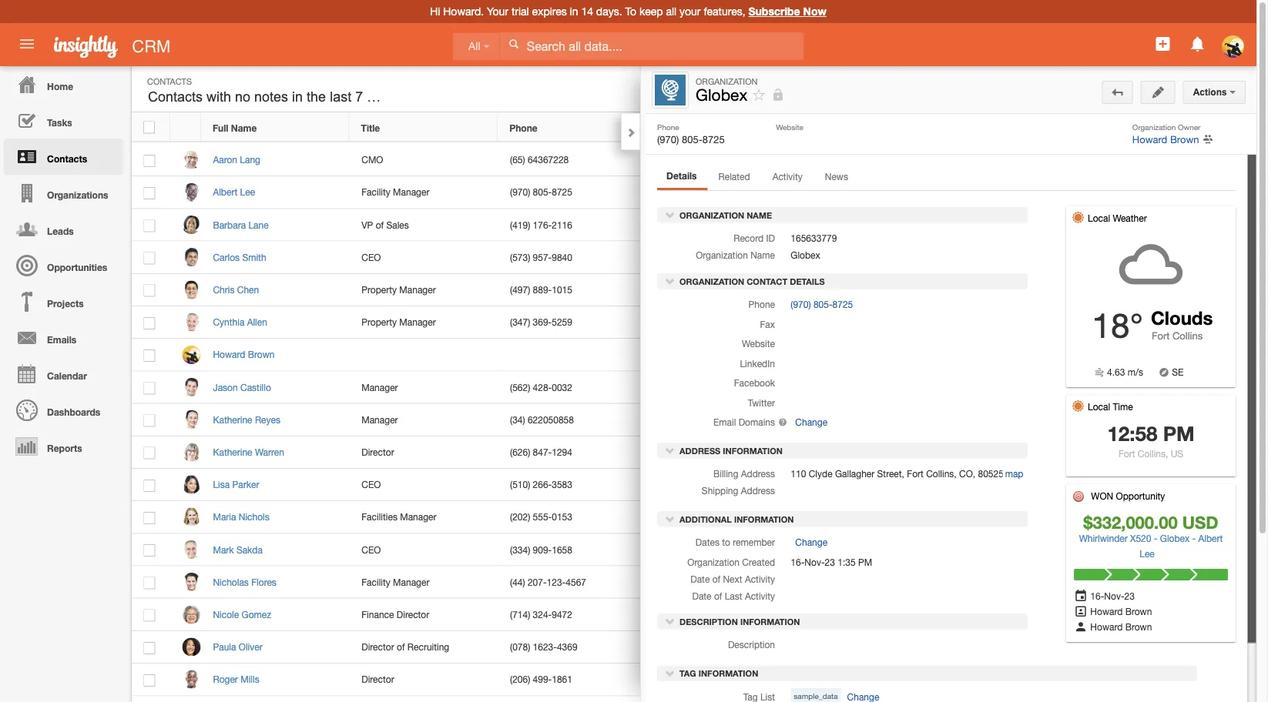 Task type: locate. For each thing, give the bounding box(es) containing it.
chevron down image for organization created
[[665, 514, 676, 525]]

director up 'facilities'
[[362, 447, 394, 458]]

9 row from the top
[[132, 372, 1021, 404]]

2 horizontal spatial contact
[[1158, 83, 1192, 94]]

your left trial on the top left of page
[[487, 5, 509, 18]]

0 vertical spatial (970)
[[657, 133, 679, 145]]

1 vertical spatial property
[[362, 317, 397, 328]]

property manager cell for (497)
[[350, 274, 498, 307]]

1 vertical spatial description
[[728, 640, 775, 651]]

facility manager up sales
[[362, 187, 430, 198]]

follow image for nicholas.flores@clampett.com
[[956, 576, 970, 591]]

(078) 1623-4369 cell
[[498, 632, 647, 664]]

0 horizontal spatial 805-
[[533, 187, 552, 198]]

chevron down image
[[665, 276, 676, 286], [665, 445, 676, 456], [665, 668, 676, 679]]

7 row from the top
[[132, 307, 1021, 339]]

follow image for ben.nelson1980@gmail.com
[[956, 348, 970, 363]]

contacts up organizations link
[[47, 153, 87, 164]]

description up poliver@northumbria.edu
[[680, 617, 738, 627]]

Search all data.... text field
[[500, 32, 803, 60]]

carlos smith
[[213, 252, 266, 263]]

1 vertical spatial details
[[790, 276, 825, 286]]

opportunity
[[1116, 491, 1165, 502]]

change for email domains
[[795, 417, 828, 428]]

lang
[[240, 154, 260, 165]]

director cell up the facilities manager cell in the bottom left of the page
[[350, 437, 498, 469]]

contacts up your recent imports
[[1074, 225, 1112, 236]]

phone up "(65)"
[[509, 122, 538, 133]]

in left 14 at the left top
[[570, 5, 578, 18]]

1 horizontal spatial 805-
[[682, 133, 703, 145]]

description down description information on the bottom right of the page
[[728, 640, 775, 651]]

(497) 889-1015 cell
[[498, 274, 647, 307]]

projects link
[[4, 284, 123, 320]]

3 chevron down image from the top
[[665, 668, 676, 679]]

linkedin
[[740, 358, 775, 369]]

director
[[362, 447, 394, 458], [397, 610, 429, 620], [362, 642, 394, 653], [362, 675, 394, 685]]

information down last
[[740, 617, 800, 627]]

import down imports
[[1091, 267, 1118, 277]]

paula
[[213, 642, 236, 653]]

contacts with no notes in the last 7 days button
[[144, 86, 400, 109]]

(970) inside phone (970) 805-8725
[[657, 133, 679, 145]]

of for recruiting
[[397, 642, 405, 653]]

smith
[[242, 252, 266, 263]]

2 ceo cell from the top
[[350, 469, 498, 502]]

1 vertical spatial change
[[795, 537, 828, 548]]

(419) 176-2116
[[510, 220, 572, 230]]

805- inside cell
[[533, 187, 552, 198]]

1 horizontal spatial your
[[1031, 244, 1056, 254]]

row containing paula oliver
[[132, 632, 1021, 664]]

3 ceo from the top
[[362, 545, 381, 555]]

roger mills
[[213, 675, 259, 685]]

2 vertical spatial change
[[847, 692, 879, 703]]

chevron down image for organization name
[[665, 210, 676, 220]]

2 chevron down image from the top
[[665, 514, 676, 525]]

contact right new
[[1158, 83, 1192, 94]]

lee down 'x520'
[[1140, 549, 1155, 559]]

nicole
[[213, 610, 239, 620]]

23 right actual close date image
[[1125, 591, 1135, 602]]

(970) 805-8725 for (970) 805-8725 cell
[[510, 187, 572, 198]]

23 left 1:35
[[825, 557, 835, 568]]

lee inside $332,000.00 usd whirlwinder x520 - globex - albert lee
[[1140, 549, 1155, 559]]

local
[[1088, 213, 1110, 223], [1088, 401, 1110, 412]]

of right vp
[[376, 220, 384, 230]]

import down /
[[1044, 203, 1071, 214]]

1 chevron down image from the top
[[665, 276, 676, 286]]

chevron down image
[[665, 210, 676, 220], [665, 514, 676, 525], [665, 617, 676, 627]]

aaron lang
[[213, 154, 260, 165]]

tag list inside row
[[806, 122, 840, 133]]

of down nicholas.flores@clampett.com
[[714, 591, 722, 602]]

poliver@northumbria.edu cell
[[647, 632, 795, 664]]

None checkbox
[[144, 155, 155, 167], [144, 220, 155, 232], [144, 317, 155, 330], [144, 382, 155, 395], [144, 415, 155, 427], [144, 447, 155, 460], [144, 480, 155, 492], [144, 610, 155, 622], [144, 642, 155, 655], [144, 155, 155, 167], [144, 220, 155, 232], [144, 317, 155, 330], [144, 382, 155, 395], [144, 415, 155, 427], [144, 447, 155, 460], [144, 480, 155, 492], [144, 610, 155, 622], [144, 642, 155, 655]]

co,
[[959, 469, 976, 480]]

3 follow image from the top
[[956, 251, 970, 266]]

collins
[[1173, 330, 1203, 342]]

2 chevron down image from the top
[[665, 445, 676, 456]]

date
[[691, 574, 710, 585], [692, 591, 712, 602]]

fort right street,
[[907, 469, 924, 480]]

0 horizontal spatial export
[[1044, 225, 1071, 236]]

won opportunity
[[1089, 491, 1165, 502]]

albert right 'x520'
[[1199, 533, 1223, 544]]

1 vertical spatial activity
[[745, 574, 775, 585]]

tag list
[[806, 122, 840, 133], [743, 692, 775, 703]]

16- right actual close date image
[[1090, 591, 1104, 602]]

follow image for blane@jakubowski.com
[[956, 218, 970, 233]]

1 ceo cell from the top
[[350, 242, 498, 274]]

facility manager cell up sales
[[350, 177, 498, 209]]

director cell down recruiting
[[350, 664, 498, 697]]

18 row from the top
[[132, 664, 1021, 697]]

manager inside cell
[[400, 512, 437, 523]]

8725 inside cell
[[552, 187, 572, 198]]

10 row from the top
[[132, 404, 1021, 437]]

activity right last
[[745, 591, 775, 602]]

facility down 'cmo'
[[362, 187, 390, 198]]

1 vertical spatial fort
[[1119, 448, 1135, 459]]

manager cell
[[350, 372, 498, 404], [350, 404, 498, 437]]

ben.nelson1980@gmail.com cell
[[647, 339, 795, 372]]

2 katherine from the top
[[213, 447, 252, 458]]

actual close date image
[[1074, 591, 1088, 602]]

follow image for chrisochen@kinggroup.com
[[956, 283, 970, 298]]

shipping address
[[702, 486, 775, 497]]

follow image
[[956, 153, 970, 168], [956, 218, 970, 233], [956, 251, 970, 266], [956, 283, 970, 298], [956, 348, 970, 363], [956, 413, 970, 428], [956, 446, 970, 461], [956, 576, 970, 591], [956, 609, 970, 623], [956, 641, 970, 656]]

navigation
[[0, 66, 123, 465]]

(626)
[[510, 447, 530, 458]]

0 horizontal spatial your
[[487, 5, 509, 18]]

1 horizontal spatial list
[[824, 122, 840, 133]]

property manager for (347)
[[362, 317, 436, 328]]

rogeramills@warbucks.com cell
[[647, 664, 795, 697]]

all
[[468, 40, 480, 52]]

0 horizontal spatial tag
[[680, 669, 696, 679]]

2 vertical spatial (970)
[[791, 299, 811, 310]]

0 vertical spatial globex
[[696, 86, 748, 104]]

0 vertical spatial tag
[[806, 122, 822, 133]]

row containing nicholas flores
[[132, 567, 1021, 599]]

facility manager cell for (970)
[[350, 177, 498, 209]]

4.63 m/s
[[1107, 367, 1143, 378]]

2 vertical spatial name
[[751, 250, 775, 261]]

contact down 16-nov-23 import link at the top right of the page
[[1031, 286, 1072, 296]]

website down record permissions icon
[[776, 123, 804, 131]]

mnichols@parkerandco.com
[[659, 512, 776, 523]]

1 facility manager from the top
[[362, 187, 430, 198]]

director for (626)'s director cell
[[362, 447, 394, 458]]

0 horizontal spatial (970) 805-8725
[[510, 187, 572, 198]]

3 row from the top
[[132, 177, 1021, 209]]

2 horizontal spatial globex
[[1160, 533, 1190, 544]]

property for chen
[[362, 285, 397, 295]]

fort inside 18° clouds fort collins
[[1152, 330, 1170, 342]]

1 column header from the left
[[943, 113, 982, 142]]

1 vertical spatial 23
[[825, 557, 835, 568]]

nicholas.flores@clampett.com cell
[[647, 567, 795, 599]]

follow image
[[752, 88, 767, 102], [956, 186, 970, 201], [956, 316, 970, 331], [956, 381, 970, 396], [956, 479, 970, 493], [956, 511, 970, 526], [956, 544, 970, 558], [956, 674, 970, 688]]

1 horizontal spatial howard brown link
[[1132, 133, 1199, 145]]

1 facility manager cell from the top
[[350, 177, 498, 209]]

1 horizontal spatial nov-
[[1058, 267, 1078, 277]]

facility manager cell
[[350, 177, 498, 209], [350, 567, 498, 599]]

and for import contacts and notes
[[1114, 203, 1131, 214]]

1 vertical spatial chevron down image
[[665, 514, 676, 525]]

address down billing address
[[741, 486, 775, 497]]

name inside row
[[231, 122, 257, 133]]

0 vertical spatial facility
[[362, 187, 390, 198]]

facility for flores
[[362, 577, 390, 588]]

16-nov-23 import
[[1042, 267, 1118, 277]]

contacts for import contacts and notes
[[1074, 203, 1111, 214]]

howard
[[1132, 133, 1168, 145], [213, 350, 245, 360], [1090, 606, 1123, 617], [1090, 622, 1123, 633]]

phone inside phone (970) 805-8725
[[657, 123, 679, 131]]

1 facility from the top
[[362, 187, 390, 198]]

days
[[367, 89, 396, 105]]

8 row from the top
[[132, 339, 1021, 372]]

next
[[723, 574, 742, 585]]

chevron down image left additional
[[665, 514, 676, 525]]

information for address information
[[723, 446, 783, 456]]

(510)
[[510, 480, 530, 490]]

1 property from the top
[[362, 285, 397, 295]]

0 vertical spatial name
[[231, 122, 257, 133]]

list inside row
[[824, 122, 840, 133]]

recruiting
[[407, 642, 449, 653]]

2 vertical spatial 8725
[[833, 299, 853, 310]]

16- right created
[[791, 557, 805, 568]]

and up export contacts and notes
[[1114, 203, 1131, 214]]

notifications image
[[1189, 35, 1207, 53]]

information up remember
[[734, 515, 794, 525]]

fort for 18°
[[1152, 330, 1170, 342]]

sample_data for carlossmith@warbucks.com
[[810, 253, 854, 262]]

ceo cell up 'facilities manager' at bottom
[[350, 469, 498, 502]]

0032
[[552, 382, 572, 393]]

0 vertical spatial 8725
[[703, 133, 725, 145]]

1 horizontal spatial 8725
[[703, 133, 725, 145]]

0 vertical spatial collins,
[[1138, 448, 1168, 459]]

0 vertical spatial 16-
[[1044, 267, 1058, 277]]

notes down weather
[[1133, 225, 1158, 236]]

ceo cell down sales
[[350, 242, 498, 274]]

1 notes from the top
[[1133, 203, 1158, 214]]

0 horizontal spatial tag list
[[743, 692, 775, 703]]

record id
[[734, 233, 775, 244]]

1 row from the top
[[132, 113, 1020, 142]]

sales
[[386, 220, 409, 230]]

export contacts and notes
[[1042, 225, 1158, 236]]

1 chevron down image from the top
[[665, 210, 676, 220]]

property manager cell
[[350, 274, 498, 307], [350, 307, 498, 339]]

1 vertical spatial website
[[742, 338, 775, 349]]

2 horizontal spatial (970)
[[791, 299, 811, 310]]

director cell for (206)
[[350, 664, 498, 697]]

sample_data for lparker@parkerandco.com
[[810, 481, 854, 490]]

address down kreyes@globex.com
[[680, 446, 721, 456]]

opportunity image
[[1073, 491, 1085, 503]]

16- up contact tags
[[1044, 267, 1058, 277]]

17 row from the top
[[132, 632, 1021, 664]]

1861
[[552, 675, 572, 685]]

back image
[[1112, 87, 1123, 98]]

pm inside 12:58 pm fort collins, us
[[1163, 422, 1195, 446]]

1 horizontal spatial (970) 805-8725
[[791, 299, 853, 310]]

8725 down 165633779
[[833, 299, 853, 310]]

of
[[376, 220, 384, 230], [712, 574, 720, 585], [714, 591, 722, 602], [397, 642, 405, 653]]

chevron down image left tag information
[[665, 668, 676, 679]]

fort inside 12:58 pm fort collins, us
[[1119, 448, 1135, 459]]

15 row from the top
[[132, 567, 1021, 599]]

(970) 805-8725 inside cell
[[510, 187, 572, 198]]

and down local weather
[[1114, 225, 1131, 236]]

0 vertical spatial albert
[[213, 187, 237, 198]]

albert down aaron
[[213, 187, 237, 198]]

1 vertical spatial notes
[[1133, 225, 1158, 236]]

1 property manager from the top
[[362, 285, 436, 295]]

dates
[[696, 537, 720, 548]]

0 horizontal spatial phone
[[509, 122, 538, 133]]

(206) 499-1861
[[510, 675, 572, 685]]

cynthia allen
[[213, 317, 267, 328]]

8 follow image from the top
[[956, 576, 970, 591]]

2 director cell from the top
[[350, 664, 498, 697]]

0 horizontal spatial collins,
[[926, 469, 957, 480]]

smartmerge
[[1031, 139, 1092, 149]]

ceo cell for (573)
[[350, 242, 498, 274]]

18°
[[1092, 306, 1143, 346]]

subscribe now link
[[749, 5, 827, 18]]

7 follow image from the top
[[956, 446, 970, 461]]

row containing jason castillo
[[132, 372, 1021, 404]]

howard brown
[[1132, 133, 1199, 145], [213, 350, 275, 360], [1088, 606, 1152, 617], [1088, 622, 1152, 633]]

0 horizontal spatial fort
[[907, 469, 924, 480]]

1 horizontal spatial 23
[[1078, 267, 1089, 277]]

ceo down 'facilities'
[[362, 545, 381, 555]]

facility up "finance"
[[362, 577, 390, 588]]

list down rogeramills@warbucks.com
[[760, 692, 775, 703]]

of inside 'cell'
[[376, 220, 384, 230]]

(970) right chevron right icon on the top of page
[[657, 133, 679, 145]]

kat.warren@clampett.com
[[659, 447, 766, 458]]

ceo for sakda
[[362, 545, 381, 555]]

pm up us
[[1163, 422, 1195, 446]]

ceo for parker
[[362, 480, 381, 490]]

description for description information
[[680, 617, 738, 627]]

0 vertical spatial (970) 805-8725
[[510, 187, 572, 198]]

id
[[766, 233, 775, 244]]

list down search this list... text box
[[824, 122, 840, 133]]

4 follow image from the top
[[956, 283, 970, 298]]

2 vertical spatial 23
[[1125, 591, 1135, 602]]

facility manager for (44)
[[362, 577, 430, 588]]

globex
[[696, 86, 748, 104], [791, 250, 820, 261], [1160, 533, 1190, 544]]

2 property manager from the top
[[362, 317, 436, 328]]

no
[[1046, 332, 1058, 343]]

kat.warren@clampett.com cell
[[647, 437, 795, 469]]

chevron down image up poliver@northumbria.edu
[[665, 617, 676, 627]]

2 local from the top
[[1088, 401, 1110, 412]]

row
[[132, 113, 1020, 142], [132, 144, 1021, 177], [132, 177, 1021, 209], [132, 209, 1021, 242], [132, 242, 1021, 274], [132, 274, 1021, 307], [132, 307, 1021, 339], [132, 339, 1021, 372], [132, 372, 1021, 404], [132, 404, 1021, 437], [132, 437, 1021, 469], [132, 469, 1021, 502], [132, 502, 1021, 534], [132, 534, 1021, 567], [132, 567, 1021, 599], [132, 599, 1021, 632], [132, 632, 1021, 664], [132, 664, 1021, 697], [132, 697, 1021, 703]]

8725 up aaron.lang@clampett.com
[[703, 133, 725, 145]]

howard brown inside row group
[[213, 350, 275, 360]]

2 vertical spatial address
[[741, 486, 775, 497]]

howard down "cynthia"
[[213, 350, 245, 360]]

organization name down albertlee@globex.com cell
[[677, 210, 772, 220]]

katherine for katherine reyes
[[213, 415, 252, 425]]

organization name down record
[[696, 250, 775, 261]]

maria nichols link
[[213, 512, 277, 523]]

row group
[[132, 144, 1021, 703]]

column header
[[943, 113, 982, 142], [982, 113, 1020, 142]]

activity link
[[763, 166, 813, 190]]

0 vertical spatial chevron down image
[[665, 210, 676, 220]]

expires
[[532, 5, 567, 18]]

name up record id
[[747, 210, 772, 220]]

local left the time
[[1088, 401, 1110, 412]]

(970) inside cell
[[510, 187, 530, 198]]

in inside contacts contacts with no notes in the last 7 days
[[292, 89, 303, 105]]

manager cell for (34)
[[350, 404, 498, 437]]

3583
[[552, 480, 572, 490]]

1 horizontal spatial collins,
[[1138, 448, 1168, 459]]

ceo
[[362, 252, 381, 263], [362, 480, 381, 490], [362, 545, 381, 555]]

jason castillo link
[[213, 382, 279, 393]]

(34) 622050858 cell
[[498, 404, 647, 437]]

2 ceo from the top
[[362, 480, 381, 490]]

local for local time
[[1088, 401, 1110, 412]]

activity down created
[[745, 574, 775, 585]]

(510) 266-3583
[[510, 480, 572, 490]]

tag list up news
[[806, 122, 840, 133]]

billing address
[[713, 469, 775, 480]]

local up export contacts and notes
[[1088, 213, 1110, 223]]

whirlwinder
[[1079, 533, 1128, 544]]

follow image for marksakda@ocair.com
[[956, 544, 970, 558]]

16- for 16-nov-23 1:35 pm
[[791, 557, 805, 568]]

contact for new
[[1158, 83, 1192, 94]]

new contact
[[1136, 83, 1192, 94]]

1 manager cell from the top
[[350, 372, 498, 404]]

follow image for lparker@parkerandco.com
[[956, 479, 970, 493]]

1 vertical spatial 16-
[[791, 557, 805, 568]]

ceo for smith
[[362, 252, 381, 263]]

row containing mark sakda
[[132, 534, 1021, 567]]

date down the marksakda@ocair.com
[[691, 574, 710, 585]]

-
[[1154, 533, 1158, 544], [1192, 533, 1196, 544]]

sample_data
[[810, 156, 854, 164], [810, 188, 854, 197], [810, 221, 854, 230], [810, 253, 854, 262], [810, 286, 854, 295], [1049, 312, 1094, 321], [810, 416, 854, 425], [810, 448, 854, 457], [810, 481, 854, 490], [810, 546, 854, 555], [810, 611, 854, 620], [810, 676, 854, 685], [794, 692, 838, 701]]

chevron down image for billing address
[[665, 445, 676, 456]]

0 vertical spatial details
[[666, 170, 697, 181]]

name right full
[[231, 122, 257, 133]]

8725 for (970) 805-8725 link
[[833, 299, 853, 310]]

(626) 847-1294 cell
[[498, 437, 647, 469]]

import contacts and notes
[[1042, 203, 1158, 214]]

manager cell for (562)
[[350, 372, 498, 404]]

lparker@parkerandco.com cell
[[647, 469, 795, 502]]

organizations
[[47, 190, 108, 200]]

no tags
[[1046, 332, 1080, 343]]

1 vertical spatial address
[[741, 469, 775, 480]]

1 follow image from the top
[[956, 153, 970, 168]]

katherine up lisa parker
[[213, 447, 252, 458]]

nov-
[[1058, 267, 1078, 277], [805, 557, 825, 568], [1104, 591, 1125, 602]]

property
[[362, 285, 397, 295], [362, 317, 397, 328]]

howard down organization owner
[[1132, 133, 1168, 145]]

14 row from the top
[[132, 534, 1021, 567]]

(497) 889-1015
[[510, 285, 572, 295]]

row containing albert lee
[[132, 177, 1021, 209]]

6 follow image from the top
[[956, 413, 970, 428]]

1 horizontal spatial email
[[713, 417, 736, 428]]

domains
[[739, 417, 775, 428]]

2 horizontal spatial 16-
[[1090, 591, 1104, 602]]

sample_data for rogeramills@warbucks.com
[[810, 676, 854, 685]]

(34)
[[510, 415, 525, 425]]

full name
[[213, 122, 257, 133]]

address for billing address
[[741, 469, 775, 480]]

follow image for poliver@northumbria.edu
[[956, 641, 970, 656]]

show sidebar image
[[1090, 83, 1101, 94]]

cell
[[982, 242, 1021, 274], [647, 307, 795, 339], [795, 307, 944, 339], [982, 307, 1021, 339], [350, 339, 498, 372], [498, 339, 647, 372], [795, 339, 944, 372], [982, 339, 1021, 372], [795, 372, 944, 404], [982, 372, 1021, 404], [982, 404, 1021, 437], [982, 534, 1021, 567], [795, 567, 944, 599], [982, 567, 1021, 599], [795, 632, 944, 664], [982, 632, 1021, 664], [132, 697, 170, 703], [170, 697, 201, 703], [201, 697, 350, 703], [350, 697, 498, 703], [498, 697, 647, 703], [647, 697, 795, 703], [795, 697, 944, 703], [944, 697, 982, 703], [982, 697, 1021, 703]]

0 horizontal spatial 23
[[825, 557, 835, 568]]

contact for organization
[[747, 276, 788, 286]]

1 vertical spatial director cell
[[350, 664, 498, 697]]

of left next
[[712, 574, 720, 585]]

8725 up 2116
[[552, 187, 572, 198]]

your
[[487, 5, 509, 18], [1031, 244, 1056, 254]]

facility manager up the finance director
[[362, 577, 430, 588]]

ngomez@cyberdyne.com cell
[[647, 599, 795, 632]]

katherine for katherine warren
[[213, 447, 252, 458]]

your left recent
[[1031, 244, 1056, 254]]

0 horizontal spatial sample_data link
[[791, 689, 841, 703]]

pm right 1:35
[[858, 557, 872, 568]]

2 manager cell from the top
[[350, 404, 498, 437]]

1 vertical spatial chevron down image
[[665, 445, 676, 456]]

fort
[[1152, 330, 1170, 342], [1119, 448, 1135, 459], [907, 469, 924, 480]]

(573) 957-9840 cell
[[498, 242, 647, 274]]

organization owner
[[1132, 123, 1201, 131]]

2 row from the top
[[132, 144, 1021, 177]]

(334)
[[510, 545, 530, 555]]

2 follow image from the top
[[956, 218, 970, 233]]

globex inside $332,000.00 usd whirlwinder x520 - globex - albert lee
[[1160, 533, 1190, 544]]

5 row from the top
[[132, 242, 1021, 274]]

albertlee@globex.com cell
[[647, 177, 795, 209]]

date up ngomez@cyberdyne.com
[[692, 591, 712, 602]]

1 katherine from the top
[[213, 415, 252, 425]]

1 horizontal spatial contact
[[1031, 286, 1072, 296]]

follow image for ngomez@cyberdyne.com
[[956, 609, 970, 623]]

0 vertical spatial tag list
[[806, 122, 840, 133]]

director cell
[[350, 437, 498, 469], [350, 664, 498, 697]]

sample_data for albertlee@globex.com
[[810, 188, 854, 197]]

9 follow image from the top
[[956, 609, 970, 623]]

2 vertical spatial 805-
[[814, 299, 833, 310]]

(970) for (970) 805-8725 cell
[[510, 187, 530, 198]]

(347)
[[510, 317, 530, 328]]

manager for (497) 889-1015
[[399, 285, 436, 295]]

1 - from the left
[[1154, 533, 1158, 544]]

reports
[[47, 443, 82, 454]]

1 vertical spatial (970) 805-8725
[[791, 299, 853, 310]]

sample_data for kat.warren@clampett.com
[[810, 448, 854, 457]]

globex down 165633779
[[791, 250, 820, 261]]

1 ceo from the top
[[362, 252, 381, 263]]

fort left collins
[[1152, 330, 1170, 342]]

follow image for jcastillo@jakubowski.com
[[956, 381, 970, 396]]

jason castillo
[[213, 382, 271, 393]]

2 facility manager cell from the top
[[350, 567, 498, 599]]

manager for (970) 805-8725
[[393, 187, 430, 198]]

0 horizontal spatial contact
[[747, 276, 788, 286]]

1 horizontal spatial albert
[[1199, 533, 1223, 544]]

navigation containing home
[[0, 66, 123, 465]]

albert
[[213, 187, 237, 198], [1199, 533, 1223, 544]]

(334) 909-1658 cell
[[498, 534, 647, 567]]

1 horizontal spatial sample_data link
[[1046, 308, 1097, 324]]

2 vertical spatial ceo cell
[[350, 534, 498, 567]]

(347) 369-5259 cell
[[498, 307, 647, 339]]

notes up export contacts and notes
[[1133, 203, 1158, 214]]

0 horizontal spatial albert
[[213, 187, 237, 198]]

1 vertical spatial and
[[1114, 225, 1131, 236]]

0 horizontal spatial (970)
[[510, 187, 530, 198]]

import for import contacts and notes
[[1044, 203, 1071, 214]]

2 property from the top
[[362, 317, 397, 328]]

1 vertical spatial globex
[[791, 250, 820, 261]]

lee
[[240, 187, 255, 198], [1140, 549, 1155, 559]]

howard brown link up jason castillo link
[[213, 350, 282, 360]]

0 vertical spatial ceo
[[362, 252, 381, 263]]

1 local from the top
[[1088, 213, 1110, 223]]

13 row from the top
[[132, 502, 1021, 534]]

facebook
[[734, 378, 775, 389]]

follow image for aaron.lang@clampett.com
[[956, 153, 970, 168]]

nov- right actual close date image
[[1104, 591, 1125, 602]]

sample_data for ngomez@cyberdyne.com
[[810, 611, 854, 620]]

(970) 805-8725 link
[[791, 299, 853, 310]]

tag down poliver@northumbria.edu
[[680, 669, 696, 679]]

0 vertical spatial property
[[362, 285, 397, 295]]

805- for (970) 805-8725 link
[[814, 299, 833, 310]]

tag list down rogeramills@warbucks.com
[[743, 692, 775, 703]]

of left recruiting
[[397, 642, 405, 653]]

howard down 16-nov-23
[[1090, 606, 1123, 617]]

email inside row
[[658, 122, 682, 133]]

0 vertical spatial import
[[1031, 181, 1064, 191]]

(510) 266-3583 cell
[[498, 469, 647, 502]]

ceo cell
[[350, 242, 498, 274], [350, 469, 498, 502], [350, 534, 498, 567]]

0 vertical spatial katherine
[[213, 415, 252, 425]]

fort down 12:58
[[1119, 448, 1135, 459]]

5 follow image from the top
[[956, 348, 970, 363]]

1 property manager cell from the top
[[350, 274, 498, 307]]

6 row from the top
[[132, 274, 1021, 307]]

3 ceo cell from the top
[[350, 534, 498, 567]]

website
[[776, 123, 804, 131], [742, 338, 775, 349]]

1 vertical spatial your
[[1031, 244, 1056, 254]]

kreyes@globex.com cell
[[647, 404, 795, 437]]

opportunities link
[[4, 247, 123, 284]]

16 row from the top
[[132, 599, 1021, 632]]

1 vertical spatial list
[[760, 692, 775, 703]]

chevron down image down details link
[[665, 210, 676, 220]]

1 vertical spatial 805-
[[533, 187, 552, 198]]

notes
[[1133, 203, 1158, 214], [1133, 225, 1158, 236]]

in for 14
[[570, 5, 578, 18]]

2 facility manager from the top
[[362, 577, 430, 588]]

2 facility from the top
[[362, 577, 390, 588]]

address for shipping address
[[741, 486, 775, 497]]

chevron down image for phone
[[665, 276, 676, 286]]

import left /
[[1031, 181, 1064, 191]]

1 horizontal spatial (970)
[[657, 133, 679, 145]]

of inside cell
[[397, 642, 405, 653]]

trial
[[512, 5, 529, 18]]

1658
[[552, 545, 572, 555]]

8725 for (970) 805-8725 cell
[[552, 187, 572, 198]]

None checkbox
[[143, 121, 155, 134], [144, 187, 155, 200], [144, 252, 155, 265], [144, 285, 155, 297], [144, 350, 155, 362], [144, 512, 155, 525], [144, 545, 155, 557], [144, 577, 155, 590], [144, 675, 155, 687], [143, 121, 155, 134], [144, 187, 155, 200], [144, 252, 155, 265], [144, 285, 155, 297], [144, 350, 155, 362], [144, 512, 155, 525], [144, 545, 155, 557], [144, 577, 155, 590], [144, 675, 155, 687]]

information for additional information
[[734, 515, 794, 525]]

details
[[666, 170, 697, 181], [790, 276, 825, 286]]

(970) for (970) 805-8725 link
[[791, 299, 811, 310]]

new contact link
[[1126, 77, 1202, 100]]

11 row from the top
[[132, 437, 1021, 469]]

lee down lang
[[240, 187, 255, 198]]

12 row from the top
[[132, 469, 1021, 502]]

0 vertical spatial lee
[[240, 187, 255, 198]]

2 notes from the top
[[1133, 225, 1158, 236]]

10 follow image from the top
[[956, 641, 970, 656]]

mnichols@parkerandco.com cell
[[647, 502, 795, 534]]

0 vertical spatial howard brown link
[[1132, 133, 1199, 145]]

4 row from the top
[[132, 209, 1021, 242]]

follow image for carlossmith@warbucks.com
[[956, 251, 970, 266]]

tag up news link
[[806, 122, 822, 133]]

chevron down image down the carlossmith@warbucks.com
[[665, 276, 676, 286]]

ceo up 'facilities'
[[362, 480, 381, 490]]

finance director cell
[[350, 599, 498, 632]]

23 up tags in the right top of the page
[[1078, 267, 1089, 277]]

2 property manager cell from the top
[[350, 307, 498, 339]]

contacts up export contacts and notes link
[[1074, 203, 1111, 214]]

lee inside row
[[240, 187, 255, 198]]

email
[[658, 122, 682, 133], [713, 417, 736, 428]]

2 vertical spatial 16-
[[1090, 591, 1104, 602]]

phone up fax on the right top
[[749, 299, 775, 310]]

chrisochen@kinggroup.com cell
[[647, 274, 795, 307]]

director down the director of recruiting
[[362, 675, 394, 685]]

director of recruiting cell
[[350, 632, 498, 664]]

brown inside row
[[248, 350, 275, 360]]

1 vertical spatial lee
[[1140, 549, 1155, 559]]

1 vertical spatial facility manager
[[362, 577, 430, 588]]

(970) 805-8725 down 165633779
[[791, 299, 853, 310]]

2 horizontal spatial fort
[[1152, 330, 1170, 342]]

ceo down vp
[[362, 252, 381, 263]]

export up recent
[[1044, 225, 1071, 236]]

sample_data for blane@jakubowski.com
[[810, 221, 854, 230]]

0 vertical spatial website
[[776, 123, 804, 131]]

ceo cell down 'facilities manager' at bottom
[[350, 534, 498, 567]]

0 vertical spatial in
[[570, 5, 578, 18]]

2 horizontal spatial 805-
[[814, 299, 833, 310]]

property for allen
[[362, 317, 397, 328]]

(562)
[[510, 382, 530, 393]]

0 vertical spatial sample_data link
[[1046, 308, 1097, 324]]

name down "id"
[[751, 250, 775, 261]]

1 vertical spatial local
[[1088, 401, 1110, 412]]

(970) up (419) at the left top of the page
[[510, 187, 530, 198]]

sample_data for marksakda@ocair.com
[[810, 546, 854, 555]]

director for director cell for (206)
[[362, 675, 394, 685]]

1 director cell from the top
[[350, 437, 498, 469]]

0 vertical spatial nov-
[[1058, 267, 1078, 277]]

1 vertical spatial collins,
[[926, 469, 957, 480]]

(970) down organization contact details
[[791, 299, 811, 310]]

23 for import
[[1078, 267, 1089, 277]]

1 vertical spatial katherine
[[213, 447, 252, 458]]

calendar link
[[4, 356, 123, 392]]

row containing katherine warren
[[132, 437, 1021, 469]]

follow image for mnichols@parkerandco.com
[[956, 511, 970, 526]]

row containing lisa parker
[[132, 469, 1021, 502]]



Task type: vqa. For each thing, say whether or not it's contained in the screenshot.
contains standard cards for projects 'cell' at the left of the page
no



Task type: describe. For each thing, give the bounding box(es) containing it.
to
[[722, 537, 730, 548]]

paula oliver
[[213, 642, 262, 653]]

chris chen
[[213, 285, 259, 295]]

export contacts and notes link
[[1031, 225, 1158, 236]]

and for export contacts and notes
[[1114, 225, 1131, 236]]

contacts down crm
[[147, 76, 192, 86]]

remember
[[733, 537, 775, 548]]

0 horizontal spatial pm
[[858, 557, 872, 568]]

3 chevron down image from the top
[[665, 617, 676, 627]]

barbara lane
[[213, 220, 269, 230]]

albert inside row group
[[213, 187, 237, 198]]

record
[[734, 233, 764, 244]]

19 row from the top
[[132, 697, 1021, 703]]

crm
[[132, 36, 171, 56]]

phone inside row
[[509, 122, 538, 133]]

1 vertical spatial tag list
[[743, 692, 775, 703]]

organization down the blane@jakubowski.com cell
[[696, 250, 748, 261]]

director cell for (626)
[[350, 437, 498, 469]]

organization down the carlossmith@warbucks.com
[[680, 276, 744, 286]]

now
[[803, 5, 827, 18]]

0 horizontal spatial list
[[760, 692, 775, 703]]

0 horizontal spatial website
[[742, 338, 775, 349]]

parker
[[232, 480, 259, 490]]

nicholas flores link
[[213, 577, 284, 588]]

manager for (44) 207-123-4567
[[393, 577, 430, 588]]

last
[[330, 89, 351, 105]]

news
[[825, 171, 848, 182]]

12:58 pm fort collins, us
[[1107, 422, 1195, 459]]

nicole gomez
[[213, 610, 271, 620]]

ngomez@cyberdyne.com
[[659, 610, 763, 620]]

contacts for contacts contacts with no notes in the last 7 days
[[148, 89, 203, 105]]

row containing barbara lane
[[132, 209, 1021, 242]]

tasks
[[47, 117, 72, 128]]

maria nichols
[[213, 512, 269, 523]]

1 vertical spatial name
[[747, 210, 772, 220]]

director up the director of recruiting
[[397, 610, 429, 620]]

information for tag information
[[699, 669, 758, 679]]

(65)
[[510, 154, 525, 165]]

all link
[[453, 33, 500, 60]]

0 vertical spatial date
[[691, 574, 710, 585]]

paula oliver link
[[213, 642, 270, 653]]

Search this list... text field
[[774, 77, 948, 100]]

(202) 555-0153 cell
[[498, 502, 647, 534]]

2 - from the left
[[1192, 533, 1196, 544]]

manager for (202) 555-0153
[[400, 512, 437, 523]]

clouds
[[1151, 307, 1213, 329]]

albert inside $332,000.00 usd whirlwinder x520 - globex - albert lee
[[1199, 533, 1223, 544]]

cmo cell
[[350, 144, 498, 177]]

opportunities
[[47, 262, 107, 273]]

collins, inside 12:58 pm fort collins, us
[[1138, 448, 1168, 459]]

gallagher
[[835, 469, 875, 480]]

change link for email domains
[[791, 415, 828, 430]]

8725 inside phone (970) 805-8725
[[703, 133, 725, 145]]

contacts inside navigation
[[47, 153, 87, 164]]

facility manager cell for (44)
[[350, 567, 498, 599]]

contacts for export contacts and notes
[[1074, 225, 1112, 236]]

lisa parker link
[[213, 480, 267, 490]]

in for the
[[292, 89, 303, 105]]

nov- for import
[[1058, 267, 1078, 277]]

aaron
[[213, 154, 237, 165]]

16-nov-23
[[1088, 591, 1135, 602]]

follow image for rogeramills@warbucks.com
[[956, 674, 970, 688]]

805- for (970) 805-8725 cell
[[533, 187, 552, 198]]

description for description
[[728, 640, 775, 651]]

your recent imports
[[1031, 244, 1134, 254]]

hi
[[430, 5, 440, 18]]

/
[[1067, 181, 1070, 191]]

jcastillo@jakubowski.com cell
[[647, 372, 795, 404]]

jason
[[213, 382, 238, 393]]

contacts
[[1095, 139, 1141, 149]]

(419)
[[510, 220, 530, 230]]

row containing carlos smith
[[132, 242, 1021, 274]]

phone (970) 805-8725
[[657, 123, 725, 145]]

805- inside phone (970) 805-8725
[[682, 133, 703, 145]]

row group containing aaron lang
[[132, 144, 1021, 703]]

2 vertical spatial import
[[1091, 267, 1118, 277]]

vp of sales
[[362, 220, 409, 230]]

import contacts and notes link
[[1031, 203, 1158, 214]]

white image
[[508, 39, 519, 49]]

889-
[[533, 285, 552, 295]]

sakda
[[236, 545, 263, 555]]

facility manager for (970)
[[362, 187, 430, 198]]

ceo cell for (510)
[[350, 469, 498, 502]]

rogeramills@warbucks.com
[[659, 675, 772, 685]]

home link
[[4, 66, 123, 102]]

organization down albertlee@globex.com
[[680, 210, 744, 220]]

howard inside row
[[213, 350, 245, 360]]

23 for 1:35
[[825, 557, 835, 568]]

2 vertical spatial activity
[[745, 591, 775, 602]]

finance director
[[362, 610, 429, 620]]

marksakda@ocair.com cell
[[647, 534, 795, 567]]

0 vertical spatial your
[[487, 5, 509, 18]]

vp of sales cell
[[350, 209, 498, 242]]

2 vertical spatial nov-
[[1104, 591, 1125, 602]]

carlossmith@warbucks.com cell
[[647, 242, 795, 274]]

related link
[[708, 166, 760, 190]]

4369
[[557, 642, 578, 653]]

contacts contacts with no notes in the last 7 days
[[147, 76, 400, 105]]

1 vertical spatial export
[[1044, 225, 1071, 236]]

change for dates to remember
[[795, 537, 828, 548]]

row containing full name
[[132, 113, 1020, 142]]

row containing cynthia allen
[[132, 307, 1021, 339]]

notes for import contacts and notes
[[1133, 203, 1158, 214]]

cmo
[[362, 154, 383, 165]]

change link for dates to remember
[[791, 535, 828, 551]]

change record owner image
[[1203, 133, 1213, 146]]

m/s
[[1128, 367, 1143, 378]]

lparker@parkerandco.com
[[659, 480, 767, 490]]

(44)
[[510, 577, 525, 588]]

sample_data link for change
[[791, 689, 841, 703]]

tasks link
[[4, 102, 123, 139]]

howard.
[[443, 5, 484, 18]]

chevron right image
[[626, 127, 636, 138]]

row containing aaron lang
[[132, 144, 1021, 177]]

0153
[[552, 512, 572, 523]]

2 vertical spatial change link
[[843, 690, 879, 703]]

information for description information
[[740, 617, 800, 627]]

nov- for 1:35
[[805, 557, 825, 568]]

barbara
[[213, 220, 246, 230]]

row containing roger mills
[[132, 664, 1021, 697]]

row containing katherine reyes
[[132, 404, 1021, 437]]

1 horizontal spatial tag
[[743, 692, 758, 703]]

110 clyde gallagher street, fort collins, co, 80525, united states
[[791, 469, 1065, 480]]

record permissions image
[[771, 86, 785, 104]]

organizations link
[[4, 175, 123, 211]]

16- for 16-nov-23
[[1090, 591, 1104, 602]]

facility for lee
[[362, 187, 390, 198]]

0 vertical spatial organization name
[[677, 210, 772, 220]]

1 horizontal spatial export
[[1072, 181, 1107, 191]]

organization left owner
[[1132, 123, 1176, 131]]

responsible user image
[[1074, 606, 1088, 617]]

(419) 176-2116 cell
[[498, 209, 647, 242]]

fax
[[760, 319, 775, 330]]

(714) 324-9472 cell
[[498, 599, 647, 632]]

369-
[[533, 317, 552, 328]]

local for local weather
[[1088, 213, 1110, 223]]

property manager for (497)
[[362, 285, 436, 295]]

facilities manager cell
[[350, 502, 498, 534]]

(714)
[[510, 610, 530, 620]]

email for email domains
[[713, 417, 736, 428]]

row containing howard brown
[[132, 339, 1021, 372]]

16- for 16-nov-23 import
[[1044, 267, 1058, 277]]

organization image
[[655, 75, 686, 106]]

(34) 622050858
[[510, 415, 574, 425]]

0 horizontal spatial howard brown link
[[213, 350, 282, 360]]

import for import / export
[[1031, 181, 1064, 191]]

1 vertical spatial date
[[692, 591, 712, 602]]

2 horizontal spatial phone
[[749, 299, 775, 310]]

roger
[[213, 675, 238, 685]]

nichols
[[239, 512, 269, 523]]

(970) 805-8725 cell
[[498, 177, 647, 209]]

0 vertical spatial address
[[680, 446, 721, 456]]

manager for (347) 369-5259
[[399, 317, 436, 328]]

organization left record permissions icon
[[696, 76, 758, 86]]

director for director of recruiting
[[362, 642, 394, 653]]

(626) 847-1294
[[510, 447, 572, 458]]

aaron.lang@clampett.com
[[659, 154, 766, 165]]

features,
[[704, 5, 746, 18]]

notes for export contacts and notes
[[1133, 225, 1158, 236]]

follow image for kreyes@globex.com
[[956, 413, 970, 428]]

finance
[[362, 610, 394, 620]]

organization down the marksakda@ocair.com
[[688, 557, 740, 568]]

row containing maria nichols
[[132, 502, 1021, 534]]

16-nov-23 1:35 pm
[[791, 557, 872, 568]]

of for next
[[712, 574, 720, 585]]

dates to remember
[[696, 537, 775, 548]]

smartmerge contacts
[[1031, 139, 1141, 149]]

blane@jakubowski.com cell
[[647, 209, 795, 242]]

follow image for kat.warren@clampett.com
[[956, 446, 970, 461]]

states
[[1039, 469, 1065, 480]]

2 column header from the left
[[982, 113, 1020, 142]]

1 horizontal spatial globex
[[791, 250, 820, 261]]

4.63
[[1107, 367, 1125, 378]]

0 vertical spatial activity
[[773, 171, 803, 182]]

facilities manager
[[362, 512, 437, 523]]

property manager cell for (347)
[[350, 307, 498, 339]]

2 vertical spatial fort
[[907, 469, 924, 480]]

allen
[[247, 317, 267, 328]]

(347) 369-5259
[[510, 317, 572, 328]]

1 vertical spatial organization name
[[696, 250, 775, 261]]

aaron.lang@clampett.com cell
[[647, 144, 795, 177]]

18° clouds fort collins
[[1092, 306, 1213, 346]]

albertlee@globex.com
[[659, 187, 750, 198]]

your
[[680, 5, 701, 18]]

sample_data link for no tags
[[1046, 308, 1097, 324]]

1294
[[552, 447, 572, 458]]

1 vertical spatial tag
[[680, 669, 696, 679]]

row containing nicole gomez
[[132, 599, 1021, 632]]

email for email
[[658, 122, 682, 133]]

4567
[[566, 577, 586, 588]]

gomez
[[242, 610, 271, 620]]

sample_data for aaron.lang@clampett.com
[[810, 156, 854, 164]]

howard right opportunity owner image
[[1090, 622, 1123, 633]]

jcastillo@jakubowski.com
[[659, 382, 764, 393]]

import / export
[[1031, 181, 1107, 191]]

tag inside row
[[806, 122, 822, 133]]

ceo cell for (334)
[[350, 534, 498, 567]]

maria
[[213, 512, 236, 523]]

mark sakda link
[[213, 545, 270, 555]]

(334) 909-1658
[[510, 545, 572, 555]]

(206) 499-1861 cell
[[498, 664, 647, 697]]

(44) 207-123-4567 cell
[[498, 567, 647, 599]]

324-
[[533, 610, 552, 620]]

row containing chris chen
[[132, 274, 1021, 307]]

1 horizontal spatial details
[[790, 276, 825, 286]]

sample_data for kreyes@globex.com
[[810, 416, 854, 425]]

contact tags
[[1031, 286, 1096, 296]]

(562) 428-0032 cell
[[498, 372, 647, 404]]

opportunity owner image
[[1074, 622, 1088, 633]]

176-
[[533, 220, 552, 230]]

(970) 805-8725 for (970) 805-8725 link
[[791, 299, 853, 310]]

(573)
[[510, 252, 530, 263]]

(65) 64367228 cell
[[498, 144, 647, 177]]

follow image for albertlee@globex.com
[[956, 186, 970, 201]]

2 horizontal spatial 23
[[1125, 591, 1135, 602]]

fort for 12:58
[[1119, 448, 1135, 459]]

whirlwinder x520 - globex - albert lee link
[[1079, 533, 1223, 559]]

of for sales
[[376, 220, 384, 230]]



